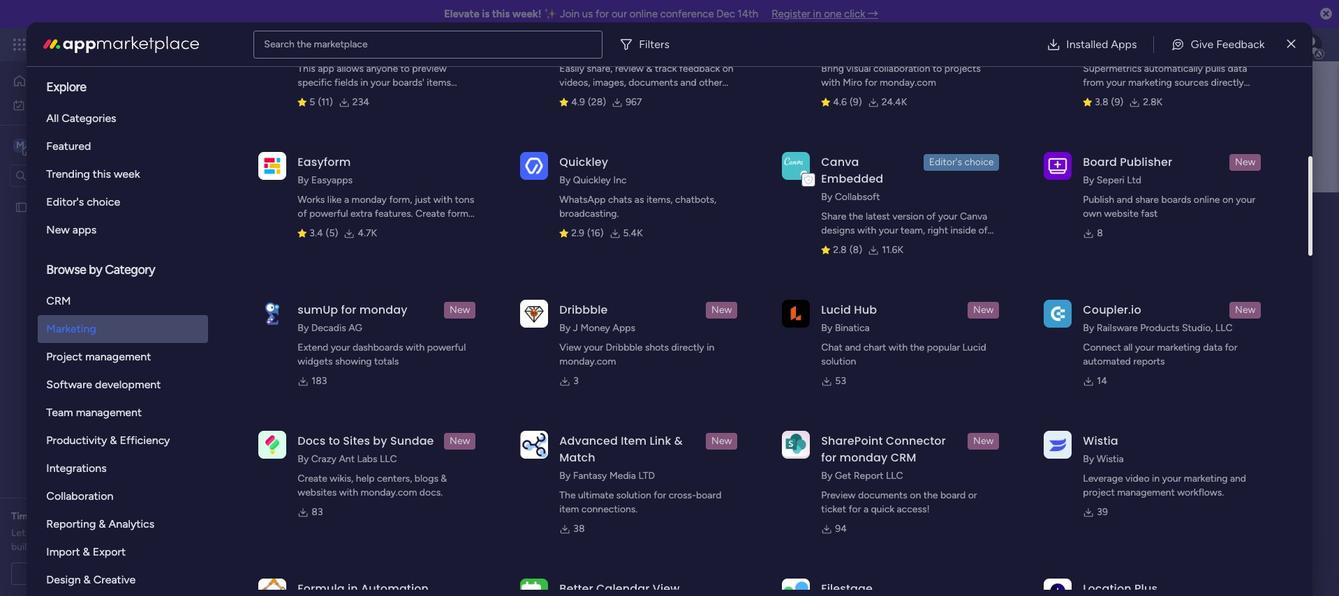 Task type: locate. For each thing, give the bounding box(es) containing it.
reporting & analytics
[[46, 518, 154, 531]]

showing
[[335, 356, 372, 368]]

powerful inside the works like a monday form, just with tons of powerful extra features. create forms that sync directly into monday, within seconds.
[[309, 208, 348, 220]]

your inside supermetrics automatically pulls data from your marketing sources directly into monday.com
[[1106, 77, 1126, 89]]

access!
[[897, 504, 930, 516]]

0 vertical spatial editor's choice
[[929, 156, 994, 168]]

app
[[318, 63, 334, 75]]

and inside publish and share boards online on your own website fast
[[1117, 194, 1133, 206]]

1 vertical spatial powerful
[[427, 342, 466, 354]]

review up import & export
[[80, 528, 108, 540]]

by for board publisher
[[1083, 175, 1094, 186]]

connector
[[886, 434, 946, 450]]

this right recently
[[466, 315, 482, 327]]

of right inside
[[979, 225, 988, 237]]

new for item
[[712, 436, 732, 448]]

by up works
[[298, 175, 309, 186]]

directly right shots on the left of the page
[[671, 342, 704, 354]]

monday.com
[[880, 77, 936, 89], [1103, 91, 1159, 103], [560, 356, 616, 368], [361, 487, 417, 499]]

0 vertical spatial dashboards
[[314, 315, 365, 327]]

1 horizontal spatial documents
[[858, 490, 908, 502]]

monday.com down view at left bottom
[[560, 356, 616, 368]]

2 vertical spatial directly
[[671, 342, 704, 354]]

2 vertical spatial marketing
[[1184, 473, 1228, 485]]

by crazy ant labs llc
[[298, 454, 397, 466]]

0 vertical spatial solution
[[821, 356, 856, 368]]

export
[[93, 546, 126, 559]]

marketing up workflows.
[[1184, 473, 1228, 485]]

2 horizontal spatial this
[[492, 8, 510, 20]]

preview
[[821, 490, 856, 502]]

for inside the ultimate solution for cross-board item connections.
[[654, 490, 666, 502]]

boards
[[263, 315, 293, 327]]

app logo image left sharepoint
[[782, 431, 810, 459]]

our up so
[[28, 528, 42, 540]]

(9) right 4.6
[[850, 96, 862, 108]]

test link
[[243, 334, 934, 374]]

connections.
[[581, 504, 638, 516]]

in inside this app allows anyone to preview specific fields in your boards' items (including images) and make updates accordingly.
[[361, 77, 368, 89]]

1 vertical spatial work
[[47, 99, 68, 111]]

your down supermetrics
[[1106, 77, 1126, 89]]

reports
[[1133, 356, 1165, 368]]

dribbble
[[560, 302, 608, 318], [606, 342, 643, 354]]

canva inside canva embedded
[[821, 154, 859, 170]]

1 horizontal spatial choice
[[964, 156, 994, 168]]

by up chat at the bottom of page
[[821, 323, 832, 334]]

and inside this app allows anyone to preview specific fields in your boards' items (including images) and make updates accordingly.
[[380, 91, 397, 103]]

our right us
[[612, 8, 627, 20]]

in right shots on the left of the page
[[707, 342, 714, 354]]

register
[[772, 8, 811, 20]]

0 vertical spatial powerful
[[309, 208, 348, 220]]

quickley by quickley inc
[[560, 154, 627, 186]]

0 horizontal spatial data
[[1203, 342, 1223, 354]]

canva up the embedded
[[821, 154, 859, 170]]

miro
[[843, 77, 862, 89]]

editor's choice up apps
[[46, 195, 120, 209]]

0 horizontal spatial (9)
[[850, 96, 862, 108]]

the down collabsoft
[[849, 211, 863, 223]]

1 horizontal spatial by
[[373, 434, 387, 450]]

help image
[[1251, 38, 1265, 52]]

for inside the time for an expert review let our experts review what you've built so far. free of charge
[[36, 511, 49, 523]]

create wikis, help centers, blogs & websites with monday.com docs.
[[298, 473, 447, 499]]

inc
[[613, 175, 627, 186]]

us
[[582, 8, 593, 20]]

0 horizontal spatial by
[[89, 263, 102, 278]]

your right boards on the top right of the page
[[1236, 194, 1256, 206]]

1 vertical spatial main
[[348, 198, 402, 229]]

0 horizontal spatial main
[[32, 139, 57, 152]]

monday.com!
[[821, 239, 881, 251]]

0 horizontal spatial board
[[696, 490, 721, 502]]

with inside "bring visual collaboration to projects with miro for monday.com"
[[821, 77, 840, 89]]

by down docs
[[298, 454, 309, 466]]

2 vertical spatial on
[[910, 490, 921, 502]]

1 vertical spatial dashboards
[[353, 342, 403, 354]]

sync
[[318, 222, 338, 234]]

with right just
[[433, 194, 452, 206]]

a inside 'button'
[[89, 568, 94, 580]]

add
[[347, 232, 365, 244]]

by fantasy media ltd
[[560, 471, 655, 482]]

works
[[298, 194, 325, 206]]

1 horizontal spatial board
[[940, 490, 966, 502]]

2.8 (8)
[[833, 244, 862, 256]]

2 horizontal spatial llc
[[1215, 323, 1233, 334]]

app logo image left sumup
[[259, 300, 287, 328]]

by for lucid hub
[[821, 323, 832, 334]]

lucid hub
[[821, 302, 877, 318]]

reporting
[[46, 518, 96, 531]]

docs
[[298, 434, 326, 450]]

0 vertical spatial canva
[[821, 154, 859, 170]]

dashboards inside extend your dashboards with powerful widgets showing totals
[[353, 342, 403, 354]]

by up the connect
[[1083, 323, 1094, 334]]

1 vertical spatial crm
[[891, 450, 916, 466]]

development
[[95, 378, 161, 392]]

app logo image left 'wistia by wistia'
[[1044, 431, 1072, 459]]

1 horizontal spatial llc
[[886, 471, 903, 482]]

of right free
[[83, 542, 93, 554]]

0 vertical spatial test
[[33, 201, 51, 213]]

canva inside share the latest version of your canva designs with your team, right inside of monday.com!
[[960, 211, 987, 223]]

join
[[560, 8, 580, 20]]

1 vertical spatial choice
[[87, 195, 120, 209]]

with inside share the latest version of your canva designs with your team, right inside of monday.com!
[[857, 225, 876, 237]]

1 horizontal spatial our
[[612, 8, 627, 20]]

from
[[1083, 77, 1104, 89]]

a left quick on the right of the page
[[864, 504, 869, 516]]

2 (9) from the left
[[1111, 96, 1124, 108]]

1 horizontal spatial into
[[1083, 91, 1100, 103]]

with inside create wikis, help centers, blogs & websites with monday.com docs.
[[339, 487, 358, 499]]

1 vertical spatial directly
[[341, 222, 374, 234]]

& inside create wikis, help centers, blogs & websites with monday.com docs.
[[441, 473, 447, 485]]

products
[[1140, 323, 1180, 334]]

on up other
[[722, 63, 734, 75]]

this left week
[[93, 168, 111, 181]]

1 vertical spatial llc
[[380, 454, 397, 466]]

into down features.
[[376, 222, 393, 234]]

conference
[[660, 8, 714, 20]]

1 horizontal spatial apps
[[1111, 37, 1137, 51]]

data right pulls
[[1228, 63, 1247, 75]]

dec
[[717, 8, 735, 20]]

binatica
[[835, 323, 870, 334]]

by left j
[[560, 323, 571, 334]]

app logo image left 'match'
[[520, 431, 548, 459]]

apps image
[[1186, 38, 1200, 52]]

0 horizontal spatial online
[[630, 8, 658, 20]]

and
[[680, 77, 697, 89], [380, 91, 397, 103], [1117, 194, 1133, 206], [296, 315, 312, 327], [845, 342, 861, 354], [1230, 473, 1246, 485]]

1 horizontal spatial canva
[[960, 211, 987, 223]]

llc up 'centers,' at the bottom left of page
[[380, 454, 397, 466]]

app logo image
[[259, 152, 287, 180], [520, 152, 548, 180], [782, 152, 810, 180], [1044, 152, 1072, 180], [259, 300, 287, 328], [520, 300, 548, 328], [782, 300, 810, 328], [1044, 300, 1072, 328], [259, 431, 287, 459], [782, 431, 810, 459], [1044, 431, 1072, 459], [520, 431, 548, 459]]

powerful inside extend your dashboards with powerful widgets showing totals
[[427, 342, 466, 354]]

register in one click →
[[772, 8, 878, 20]]

1 horizontal spatial crm
[[891, 450, 916, 466]]

brad klo image
[[1300, 34, 1322, 56]]

websites
[[298, 487, 337, 499]]

centers,
[[377, 473, 412, 485]]

online right boards on the top right of the page
[[1194, 194, 1220, 206]]

choice
[[964, 156, 994, 168], [87, 195, 120, 209]]

work inside button
[[47, 99, 68, 111]]

powerful
[[309, 208, 348, 220], [427, 342, 466, 354]]

and inside easily share, review & track feedback on videos, images, documents and other creative assets.
[[680, 77, 697, 89]]

0 horizontal spatial a
[[89, 568, 94, 580]]

new for publisher
[[1235, 156, 1256, 168]]

1 vertical spatial canva
[[960, 211, 987, 223]]

the right the search
[[297, 38, 311, 50]]

2 vertical spatial llc
[[886, 471, 903, 482]]

0 horizontal spatial llc
[[380, 454, 397, 466]]

lucid up by binatica
[[821, 302, 851, 318]]

for inside preview documents on the board or ticket for a quick access!
[[849, 504, 861, 516]]

on inside publish and share boards online on your own website fast
[[1223, 194, 1234, 206]]

monday.com inside create wikis, help centers, blogs & websites with monday.com docs.
[[361, 487, 417, 499]]

the
[[560, 490, 576, 502]]

invite members image
[[1156, 38, 1169, 52]]

1 vertical spatial main workspace
[[348, 198, 528, 229]]

embedded
[[821, 171, 883, 187]]

dribbble up j
[[560, 302, 608, 318]]

whatsapp chats as items, chatbots, broadcasting.
[[560, 194, 717, 220]]

by get report llc
[[821, 471, 903, 482]]

items,
[[646, 194, 673, 206]]

report
[[854, 471, 884, 482]]

0 horizontal spatial powerful
[[309, 208, 348, 220]]

latest
[[866, 211, 890, 223]]

crm up marketing
[[46, 295, 71, 308]]

by down board
[[1083, 175, 1094, 186]]

powerful up sync
[[309, 208, 348, 220]]

0 horizontal spatial editor's choice
[[46, 195, 120, 209]]

inbox image
[[1125, 38, 1139, 52]]

in inside view your dribbble shots directly in monday.com
[[707, 342, 714, 354]]

83
[[312, 507, 323, 519]]

directly inside supermetrics automatically pulls data from your marketing sources directly into monday.com
[[1211, 77, 1244, 89]]

right
[[928, 225, 948, 237]]

your inside extend your dashboards with powerful widgets showing totals
[[331, 342, 350, 354]]

app logo image left easyform
[[259, 152, 287, 180]]

pulls
[[1205, 63, 1225, 75]]

quickley
[[560, 154, 608, 170], [573, 175, 611, 186]]

dribbble left shots on the left of the page
[[606, 342, 643, 354]]

new for to
[[450, 436, 470, 448]]

by binatica
[[821, 323, 870, 334]]

anyone
[[366, 63, 398, 75]]

marketing down studio,
[[1157, 342, 1201, 354]]

by left get on the right bottom
[[821, 471, 832, 482]]

workspace
[[59, 139, 115, 152], [408, 198, 528, 229], [367, 232, 415, 244], [484, 315, 531, 327]]

marketing inside supermetrics automatically pulls data from your marketing sources directly into monday.com
[[1128, 77, 1172, 89]]

by for sumup for monday
[[298, 323, 309, 334]]

1 horizontal spatial data
[[1228, 63, 1247, 75]]

with inside extend your dashboards with powerful widgets showing totals
[[406, 342, 425, 354]]

management inside the leverage video in your marketing and project management workflows.
[[1117, 487, 1175, 499]]

1 vertical spatial a
[[864, 504, 869, 516]]

canva up inside
[[960, 211, 987, 223]]

with down wikis,
[[339, 487, 358, 499]]

help
[[356, 473, 375, 485]]

collaboration
[[873, 63, 930, 75]]

this right is at the top left
[[492, 8, 510, 20]]

wistia by wistia
[[1083, 434, 1124, 466]]

easyform
[[298, 154, 351, 170]]

with down bring
[[821, 77, 840, 89]]

2 vertical spatial a
[[89, 568, 94, 580]]

1 vertical spatial into
[[376, 222, 393, 234]]

into down from
[[1083, 91, 1100, 103]]

share,
[[587, 63, 613, 75]]

money
[[580, 323, 610, 334]]

1 vertical spatial documents
[[858, 490, 908, 502]]

0 vertical spatial into
[[1083, 91, 1100, 103]]

monday up 'extra' in the top of the page
[[352, 194, 387, 206]]

main right workspace image
[[32, 139, 57, 152]]

that
[[298, 222, 316, 234]]

on up access!
[[910, 490, 921, 502]]

1 vertical spatial dribbble
[[606, 342, 643, 354]]

(9) for 4.6 (9)
[[850, 96, 862, 108]]

work for monday
[[113, 36, 138, 52]]

docs to sites by sundae
[[298, 434, 434, 450]]

0 vertical spatial a
[[344, 194, 349, 206]]

by up extend
[[298, 323, 309, 334]]

2 horizontal spatial directly
[[1211, 77, 1244, 89]]

experts
[[45, 528, 77, 540]]

work
[[113, 36, 138, 52], [47, 99, 68, 111]]

0 vertical spatial by
[[89, 263, 102, 278]]

visited
[[386, 315, 415, 327]]

1 horizontal spatial editor's
[[929, 156, 962, 168]]

by for docs to sites by sundae
[[298, 454, 309, 466]]

hub
[[854, 302, 877, 318]]

documents inside preview documents on the board or ticket for a quick access!
[[858, 490, 908, 502]]

0 vertical spatial apps
[[1111, 37, 1137, 51]]

a down import & export
[[89, 568, 94, 580]]

1 horizontal spatial this
[[466, 315, 482, 327]]

1 horizontal spatial on
[[910, 490, 921, 502]]

on right boards on the top right of the page
[[1223, 194, 1234, 206]]

editor's up the right at the right of page
[[929, 156, 962, 168]]

1 vertical spatial by
[[373, 434, 387, 450]]

0 horizontal spatial on
[[722, 63, 734, 75]]

of up that at the left of the page
[[298, 208, 307, 220]]

solution inside chat and chart with the popular lucid solution
[[821, 356, 856, 368]]

0 vertical spatial on
[[722, 63, 734, 75]]

1 horizontal spatial a
[[344, 194, 349, 206]]

marketing inside connect all your marketing data for automated reports
[[1157, 342, 1201, 354]]

test right public board icon in the left top of the page
[[33, 201, 51, 213]]

to left projects
[[933, 63, 942, 75]]

with inside the works like a monday form, just with tons of powerful extra features. create forms that sync directly into monday, within seconds.
[[433, 194, 452, 206]]

directly down 'extra' in the top of the page
[[341, 222, 374, 234]]

and inside chat and chart with the popular lucid solution
[[845, 342, 861, 354]]

this app allows anyone to preview specific fields in your boards' items (including images) and make updates accordingly.
[[298, 63, 460, 117]]

0 vertical spatial review
[[615, 63, 644, 75]]

by up the whatsapp
[[560, 175, 571, 186]]

monday work management
[[62, 36, 217, 52]]

in up images)
[[361, 77, 368, 89]]

1 horizontal spatial work
[[113, 36, 138, 52]]

test down boards
[[287, 347, 305, 359]]

of inside the time for an expert review let our experts review what you've built so far. free of charge
[[83, 542, 93, 554]]

seperi
[[1097, 175, 1125, 186]]

app logo image left docs
[[259, 431, 287, 459]]

app logo image for own
[[1044, 152, 1072, 180]]

0 vertical spatial choice
[[964, 156, 994, 168]]

workspace image
[[13, 138, 27, 153]]

in right video
[[1152, 473, 1160, 485]]

powerful down recently
[[427, 342, 466, 354]]

all
[[46, 112, 59, 125]]

test list box
[[0, 193, 178, 408]]

your inside this app allows anyone to preview specific fields in your boards' items (including images) and make updates accordingly.
[[371, 77, 390, 89]]

0 horizontal spatial crm
[[46, 295, 71, 308]]

your down anyone
[[371, 77, 390, 89]]

by up share
[[821, 191, 832, 203]]

1 horizontal spatial powerful
[[427, 342, 466, 354]]

llc right the report on the right of the page
[[886, 471, 903, 482]]

monday.com inside view your dribbble shots directly in monday.com
[[560, 356, 616, 368]]

accordingly.
[[298, 105, 351, 117]]

data inside connect all your marketing data for automated reports
[[1203, 342, 1223, 354]]

review up 'what'
[[96, 511, 126, 523]]

1 vertical spatial on
[[1223, 194, 1234, 206]]

0 horizontal spatial directly
[[341, 222, 374, 234]]

main inside workspace selection element
[[32, 139, 57, 152]]

& right the blogs
[[441, 473, 447, 485]]

2 horizontal spatial to
[[933, 63, 942, 75]]

crm inside sharepoint connector for monday crm
[[891, 450, 916, 466]]

option
[[0, 195, 178, 198]]

by for dribbble
[[560, 323, 571, 334]]

0 vertical spatial editor's
[[929, 156, 962, 168]]

monday.com down collaboration
[[880, 77, 936, 89]]

1 (9) from the left
[[850, 96, 862, 108]]

0 horizontal spatial solution
[[616, 490, 651, 502]]

your inside connect all your marketing data for automated reports
[[1135, 342, 1155, 354]]

in left "one"
[[813, 8, 821, 20]]

advanced item link & match
[[560, 434, 683, 466]]

board publisher
[[1083, 154, 1172, 170]]

to inside "bring visual collaboration to projects with miro for monday.com"
[[933, 63, 942, 75]]

main up add workspace on the top of the page
[[348, 198, 402, 229]]

1 vertical spatial our
[[28, 528, 42, 540]]

marketing up 2.8k
[[1128, 77, 1172, 89]]

your up showing
[[331, 342, 350, 354]]

solution down media
[[616, 490, 651, 502]]

0 vertical spatial marketing
[[1128, 77, 1172, 89]]

1 horizontal spatial editor's choice
[[929, 156, 994, 168]]

by for canva embedded
[[821, 191, 832, 203]]

with down the latest
[[857, 225, 876, 237]]

fast
[[1141, 208, 1158, 220]]

0 vertical spatial create
[[415, 208, 445, 220]]

1 board from the left
[[696, 490, 721, 502]]

shots
[[645, 342, 669, 354]]

the ultimate solution for cross-board item connections.
[[560, 490, 721, 516]]

specific
[[298, 77, 332, 89]]

(28)
[[588, 96, 606, 108]]

your up reports
[[1135, 342, 1155, 354]]

new for connector
[[973, 436, 994, 448]]

monday up by get report llc
[[840, 450, 888, 466]]

efficiency
[[120, 434, 170, 448]]

1 vertical spatial this
[[93, 168, 111, 181]]

with down 'visited'
[[406, 342, 425, 354]]

data down studio,
[[1203, 342, 1223, 354]]

online up filters popup button at the top of page
[[630, 8, 658, 20]]

1 horizontal spatial to
[[400, 63, 410, 75]]

0 horizontal spatial main workspace
[[32, 139, 115, 152]]

to up boards'
[[400, 63, 410, 75]]

by right browse
[[89, 263, 102, 278]]

app logo image left coupler.io
[[1044, 300, 1072, 328]]

1 horizontal spatial directly
[[671, 342, 704, 354]]

5 (11)
[[310, 96, 333, 108]]

browse by category
[[46, 263, 155, 278]]

apps right notifications image
[[1111, 37, 1137, 51]]

app logo image left quickley by quickley inc
[[520, 152, 548, 180]]

app logo image left by binatica
[[782, 300, 810, 328]]

0 horizontal spatial canva
[[821, 154, 859, 170]]

1 vertical spatial lucid
[[963, 342, 986, 354]]

monday.com down 'centers,' at the bottom left of page
[[361, 487, 417, 499]]

& inside advanced item link & match
[[674, 434, 683, 450]]

monday.com down supermetrics
[[1103, 91, 1159, 103]]

&
[[646, 63, 652, 75], [674, 434, 683, 450], [110, 434, 117, 448], [441, 473, 447, 485], [99, 518, 106, 531], [83, 546, 90, 559], [83, 574, 91, 587]]

Main workspace field
[[345, 198, 1283, 229]]

create inside the works like a monday form, just with tons of powerful extra features. create forms that sync directly into monday, within seconds.
[[415, 208, 445, 220]]

1 horizontal spatial (9)
[[1111, 96, 1124, 108]]

by up leverage
[[1083, 454, 1094, 466]]

app logo image for management
[[1044, 431, 1072, 459]]

0 horizontal spatial documents
[[629, 77, 678, 89]]

work for my
[[47, 99, 68, 111]]

0 horizontal spatial work
[[47, 99, 68, 111]]

1 vertical spatial create
[[298, 473, 327, 485]]

editor's down "search in workspace" 'field'
[[46, 195, 84, 209]]

app logo image for reports
[[1044, 300, 1072, 328]]

create up websites
[[298, 473, 327, 485]]

board
[[696, 490, 721, 502], [940, 490, 966, 502]]

filters
[[639, 37, 669, 51]]

& right free
[[83, 546, 90, 559]]

fantasy
[[573, 471, 607, 482]]

collaboration
[[46, 490, 113, 503]]

directly inside the works like a monday form, just with tons of powerful extra features. create forms that sync directly into monday, within seconds.
[[341, 222, 374, 234]]

app logo image left board
[[1044, 152, 1072, 180]]

item
[[560, 504, 579, 516]]

app logo image for with
[[259, 431, 287, 459]]

0 horizontal spatial apps
[[613, 323, 635, 334]]

1 vertical spatial test
[[287, 347, 305, 359]]

your
[[371, 77, 390, 89], [1106, 77, 1126, 89], [1236, 194, 1256, 206], [938, 211, 958, 223], [879, 225, 898, 237], [331, 342, 350, 354], [584, 342, 603, 354], [1135, 342, 1155, 354], [1162, 473, 1182, 485]]

of inside the works like a monday form, just with tons of powerful extra features. create forms that sync directly into monday, within seconds.
[[298, 208, 307, 220]]

app logo image for connections.
[[520, 431, 548, 459]]

collabsoft
[[835, 191, 880, 203]]

0 vertical spatial online
[[630, 8, 658, 20]]

2 board from the left
[[940, 490, 966, 502]]

you've
[[135, 528, 163, 540]]



Task type: vqa. For each thing, say whether or not it's contained in the screenshot.
designed
no



Task type: describe. For each thing, give the bounding box(es) containing it.
monday inside sharepoint connector for monday crm
[[840, 450, 888, 466]]

project
[[1083, 487, 1115, 499]]

sources
[[1174, 77, 1209, 89]]

2 vertical spatial this
[[466, 315, 482, 327]]

0 vertical spatial quickley
[[560, 154, 608, 170]]

& right design
[[83, 574, 91, 587]]

your inside publish and share boards online on your own website fast
[[1236, 194, 1256, 206]]

video
[[1126, 473, 1150, 485]]

by decadis ag
[[298, 323, 362, 334]]

all
[[1123, 342, 1133, 354]]

on inside preview documents on the board or ticket for a quick access!
[[910, 490, 921, 502]]

media
[[609, 471, 636, 482]]

4.7k
[[358, 228, 377, 239]]

the inside chat and chart with the popular lucid solution
[[910, 342, 925, 354]]

the inside share the latest version of your canva designs with your team, right inside of monday.com!
[[849, 211, 863, 223]]

board inside preview documents on the board or ticket for a quick access!
[[940, 490, 966, 502]]

new for for
[[450, 304, 470, 316]]

for inside connect all your marketing data for automated reports
[[1225, 342, 1238, 354]]

apps marketplace image
[[44, 36, 199, 53]]

Search in workspace field
[[29, 168, 117, 184]]

(9) for 3.8 (9)
[[1111, 96, 1124, 108]]

all categories
[[46, 112, 116, 125]]

our inside the time for an expert review let our experts review what you've built so far. free of charge
[[28, 528, 42, 540]]

your inside the leverage video in your marketing and project management workflows.
[[1162, 473, 1182, 485]]

leverage
[[1083, 473, 1123, 485]]

into inside supermetrics automatically pulls data from your marketing sources directly into monday.com
[[1083, 91, 1100, 103]]

see
[[244, 38, 261, 50]]

3.8 (9)
[[1095, 96, 1124, 108]]

team,
[[901, 225, 925, 237]]

main workspace inside workspace selection element
[[32, 139, 115, 152]]

app logo image for solution
[[782, 300, 810, 328]]

review inside easily share, review & track feedback on videos, images, documents and other creative assets.
[[615, 63, 644, 75]]

item
[[621, 434, 647, 450]]

test inside list box
[[33, 201, 51, 213]]

workspace selection element
[[13, 137, 117, 155]]

llc for coupler.io
[[1215, 323, 1233, 334]]

on inside easily share, review & track feedback on videos, images, documents and other creative assets.
[[722, 63, 734, 75]]

monday.com inside supermetrics automatically pulls data from your marketing sources directly into monday.com
[[1103, 91, 1159, 103]]

trending this week
[[46, 168, 140, 181]]

with inside chat and chart with the popular lucid solution
[[889, 342, 908, 354]]

new apps
[[46, 223, 97, 237]]

publish and share boards online on your own website fast
[[1083, 194, 1256, 220]]

designs
[[821, 225, 855, 237]]

chatbots,
[[675, 194, 717, 206]]

app logo image for totals
[[259, 300, 287, 328]]

select product image
[[13, 38, 27, 52]]

cross-
[[669, 490, 696, 502]]

lucid inside chat and chart with the popular lucid solution
[[963, 342, 986, 354]]

dapulse x slim image
[[1287, 36, 1296, 53]]

a inside the works like a monday form, just with tons of powerful extra features. create forms that sync directly into monday, within seconds.
[[344, 194, 349, 206]]

projects
[[945, 63, 981, 75]]

connect all your marketing data for automated reports
[[1083, 342, 1238, 368]]

design & creative
[[46, 574, 136, 587]]

0 horizontal spatial editor's
[[46, 195, 84, 209]]

notifications image
[[1094, 38, 1108, 52]]

38
[[573, 524, 585, 536]]

this
[[298, 63, 315, 75]]

ultimate
[[578, 490, 614, 502]]

chart
[[863, 342, 886, 354]]

like
[[327, 194, 342, 206]]

dashboards for you
[[314, 315, 365, 327]]

0 vertical spatial our
[[612, 8, 627, 20]]

boards and dashboards you visited recently in this workspace
[[263, 315, 531, 327]]

ag
[[348, 323, 362, 334]]

1 vertical spatial apps
[[613, 323, 635, 334]]

0 horizontal spatial this
[[93, 168, 111, 181]]

solution inside the ultimate solution for cross-board item connections.
[[616, 490, 651, 502]]

(including
[[298, 91, 341, 103]]

of up the right at the right of page
[[926, 211, 936, 223]]

my work button
[[8, 94, 150, 116]]

2.9 (16)
[[571, 228, 604, 239]]

seconds.
[[298, 236, 336, 248]]

bring visual collaboration to projects with miro for monday.com
[[821, 63, 981, 89]]

0 vertical spatial wistia
[[1083, 434, 1118, 450]]

1 vertical spatial quickley
[[573, 175, 611, 186]]

183
[[312, 376, 327, 387]]

monday up home button
[[62, 36, 110, 52]]

widgets
[[298, 356, 333, 368]]

& inside easily share, review & track feedback on videos, images, documents and other creative assets.
[[646, 63, 652, 75]]

dribbble inside view your dribbble shots directly in monday.com
[[606, 342, 643, 354]]

search everything image
[[1220, 38, 1234, 52]]

ticket
[[821, 504, 846, 516]]

new for hub
[[973, 304, 994, 316]]

0 vertical spatial lucid
[[821, 302, 851, 318]]

workspace inside workspace selection element
[[59, 139, 115, 152]]

connect
[[1083, 342, 1121, 354]]

1 vertical spatial review
[[96, 511, 126, 523]]

marketplace
[[314, 38, 368, 50]]

creative
[[93, 574, 136, 587]]

my work
[[31, 99, 68, 111]]

extend your dashboards with powerful widgets showing totals
[[298, 342, 466, 368]]

public board image
[[15, 201, 28, 214]]

see plans
[[244, 38, 286, 50]]

easyform by easyapps
[[298, 154, 353, 186]]

apps inside button
[[1111, 37, 1137, 51]]

for inside "bring visual collaboration to projects with miro for monday.com"
[[865, 77, 877, 89]]

app logo image up the main workspace field
[[782, 152, 810, 180]]

marketing inside the leverage video in your marketing and project management workflows.
[[1184, 473, 1228, 485]]

coupler.io
[[1083, 302, 1141, 318]]

installed
[[1066, 37, 1108, 51]]

the inside preview documents on the board or ticket for a quick access!
[[924, 490, 938, 502]]

in inside the leverage video in your marketing and project management workflows.
[[1152, 473, 1160, 485]]

11.6k
[[882, 244, 904, 256]]

0 vertical spatial this
[[492, 8, 510, 20]]

own
[[1083, 208, 1102, 220]]

0 horizontal spatial choice
[[87, 195, 120, 209]]

online inside publish and share boards online on your own website fast
[[1194, 194, 1220, 206]]

into inside the works like a monday form, just with tons of powerful extra features. create forms that sync directly into monday, within seconds.
[[376, 222, 393, 234]]

visual
[[846, 63, 871, 75]]

bring
[[821, 63, 844, 75]]

by inside 'wistia by wistia'
[[1083, 454, 1094, 466]]

→
[[868, 8, 878, 20]]

make
[[399, 91, 422, 103]]

quick
[[871, 504, 894, 516]]

category
[[105, 263, 155, 278]]

give feedback button
[[1160, 30, 1276, 58]]

a inside preview documents on the board or ticket for a quick access!
[[864, 504, 869, 516]]

workflows.
[[1177, 487, 1224, 499]]

videos,
[[560, 77, 590, 89]]

0 horizontal spatial to
[[329, 434, 340, 450]]

app logo image for tons
[[259, 152, 287, 180]]

search the marketplace
[[264, 38, 368, 50]]

1 vertical spatial editor's choice
[[46, 195, 120, 209]]

monday inside the works like a monday form, just with tons of powerful extra features. create forms that sync directly into monday, within seconds.
[[352, 194, 387, 206]]

app logo image left j
[[520, 300, 548, 328]]

share
[[821, 211, 846, 223]]

your up the right at the right of page
[[938, 211, 958, 223]]

sharepoint connector for monday crm
[[821, 434, 946, 466]]

dashboards for with
[[353, 342, 403, 354]]

monday up ag
[[359, 302, 407, 318]]

view your dribbble shots directly in monday.com
[[560, 342, 714, 368]]

by for sharepoint connector for monday crm
[[821, 471, 832, 482]]

j
[[573, 323, 578, 334]]

plans
[[263, 38, 286, 50]]

directly inside view your dribbble shots directly in monday.com
[[671, 342, 704, 354]]

labs
[[357, 454, 377, 466]]

967
[[626, 96, 642, 108]]

give feedback link
[[1160, 30, 1276, 58]]

by inside easyform by easyapps
[[298, 175, 309, 186]]

by seperi ltd
[[1083, 175, 1142, 186]]

monday.com inside "bring visual collaboration to projects with miro for monday.com"
[[880, 77, 936, 89]]

board inside the ultimate solution for cross-board item connections.
[[696, 490, 721, 502]]

schedule a meeting button
[[11, 563, 167, 586]]

0 vertical spatial crm
[[46, 295, 71, 308]]

your down the latest
[[879, 225, 898, 237]]

add to favorites image
[[902, 346, 916, 360]]

by for advanced item link & match
[[560, 471, 571, 482]]

app logo image for for
[[782, 431, 810, 459]]

fields
[[334, 77, 358, 89]]

preview
[[412, 63, 447, 75]]

images)
[[343, 91, 378, 103]]

data inside supermetrics automatically pulls data from your marketing sources directly into monday.com
[[1228, 63, 1247, 75]]

by inside quickley by quickley inc
[[560, 175, 571, 186]]

documents inside easily share, review & track feedback on videos, images, documents and other creative assets.
[[629, 77, 678, 89]]

trending
[[46, 168, 90, 181]]

1 horizontal spatial test
[[287, 347, 305, 359]]

1 vertical spatial wistia
[[1097, 454, 1124, 466]]

schedule a meeting
[[46, 568, 132, 580]]

1 horizontal spatial main
[[348, 198, 402, 229]]

railsware
[[1097, 323, 1138, 334]]

images,
[[593, 77, 626, 89]]

(5)
[[326, 228, 338, 239]]

by for coupler.io
[[1083, 323, 1094, 334]]

automated
[[1083, 356, 1131, 368]]

supermetrics automatically pulls data from your marketing sources directly into monday.com
[[1083, 63, 1247, 103]]

your inside view your dribbble shots directly in monday.com
[[584, 342, 603, 354]]

2 vertical spatial review
[[80, 528, 108, 540]]

board
[[1083, 154, 1117, 170]]

or
[[968, 490, 977, 502]]

productivity & efficiency
[[46, 434, 170, 448]]

and inside the leverage video in your marketing and project management workflows.
[[1230, 473, 1246, 485]]

marketing
[[46, 323, 96, 336]]

categories
[[62, 112, 116, 125]]

feedback
[[679, 63, 720, 75]]

✨
[[544, 8, 557, 20]]

in right recently
[[455, 315, 463, 327]]

& left 'what'
[[99, 518, 106, 531]]

create inside create wikis, help centers, blogs & websites with monday.com docs.
[[298, 473, 327, 485]]

to inside this app allows anyone to preview specific fields in your boards' items (including images) and make updates accordingly.
[[400, 63, 410, 75]]

featured
[[46, 140, 91, 153]]

sites
[[343, 434, 370, 450]]

chats
[[608, 194, 632, 206]]

meeting
[[96, 568, 132, 580]]

llc for docs to sites by sundae
[[380, 454, 397, 466]]

for inside sharepoint connector for monday crm
[[821, 450, 837, 466]]

& left 'efficiency'
[[110, 434, 117, 448]]

14th
[[738, 8, 758, 20]]

0 vertical spatial dribbble
[[560, 302, 608, 318]]



